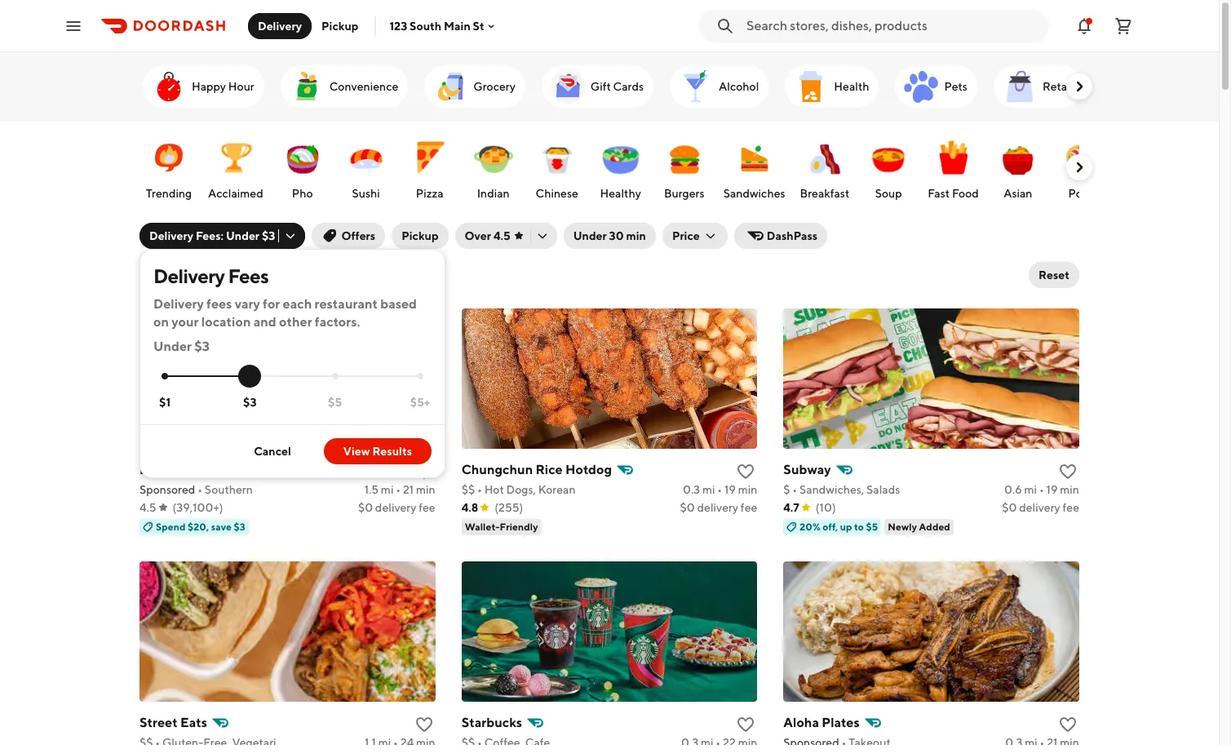 Task type: describe. For each thing, give the bounding box(es) containing it.
price button
[[663, 223, 728, 249]]

newly added
[[888, 521, 951, 533]]

offers button
[[312, 223, 385, 249]]

3 • from the left
[[477, 483, 482, 496]]

added
[[919, 521, 951, 533]]

pizza
[[416, 187, 444, 200]]

health
[[834, 80, 870, 93]]

$1
[[159, 396, 171, 409]]

acclaimed link
[[205, 130, 267, 205]]

hot
[[484, 483, 504, 496]]

eats
[[180, 715, 207, 730]]

retail image
[[1001, 67, 1040, 106]]

reset button
[[1029, 262, 1080, 288]]

mi for hotdog
[[703, 483, 715, 496]]

2 • from the left
[[396, 483, 401, 496]]

convenience
[[330, 80, 399, 93]]

newly
[[888, 521, 917, 533]]

0.6
[[1005, 483, 1022, 496]]

4.8
[[462, 501, 478, 514]]

alcohol link
[[670, 65, 769, 108]]

$$ • hot dogs, korean
[[462, 483, 576, 496]]

retail
[[1043, 80, 1074, 93]]

1.5 mi • 21 min
[[365, 483, 436, 496]]

hotdog
[[566, 462, 612, 477]]

4.7
[[784, 501, 800, 514]]

based
[[381, 296, 417, 312]]

(39,100+)
[[173, 501, 223, 514]]

0.3 mi • 19 min
[[683, 483, 758, 496]]

plates
[[822, 715, 860, 730]]

$ • sandwiches, salads
[[784, 483, 900, 496]]

other
[[279, 314, 312, 330]]

gift
[[591, 80, 611, 93]]

pho
[[292, 187, 313, 200]]

fast food
[[928, 187, 979, 200]]

korean
[[538, 483, 576, 496]]

cancel button
[[234, 438, 311, 464]]

click to add this store to your saved list image for aloha plates
[[1059, 715, 1078, 735]]

delivery for chicken
[[375, 501, 417, 514]]

sandwiches,
[[800, 483, 865, 496]]

under $3
[[153, 339, 210, 354]]

open menu image
[[64, 16, 83, 36]]

on
[[153, 314, 169, 330]]

1191
[[140, 265, 169, 284]]

dashpass button
[[734, 223, 828, 249]]

acclaimed
[[208, 187, 263, 200]]

ezell's
[[140, 462, 179, 477]]

fees
[[228, 264, 269, 287]]

grocery
[[474, 80, 516, 93]]

min for chungchun rice hotdog
[[738, 483, 758, 496]]

pickup for pickup button to the right
[[402, 229, 439, 242]]

street
[[140, 715, 178, 730]]

click to add this store to your saved list image for street eats
[[414, 715, 434, 735]]

123 south main st button
[[390, 19, 498, 32]]

4.5 inside over 4.5 "button"
[[494, 229, 511, 242]]

up
[[840, 521, 852, 533]]

delivery fees
[[153, 264, 269, 287]]

grocery image
[[431, 67, 470, 106]]

delivery for delivery fees: under $3
[[149, 229, 193, 242]]

fee for hotdog
[[741, 501, 758, 514]]

starbucks link
[[462, 712, 758, 745]]

happy hour
[[192, 80, 254, 93]]

hour
[[228, 80, 254, 93]]

Store search: begin typing to search for stores available on DoorDash text field
[[747, 17, 1039, 35]]

4 • from the left
[[718, 483, 722, 496]]

delivery fees vary for each restaurant based on your location and other factors.
[[153, 296, 417, 330]]

convenience image
[[287, 67, 326, 106]]

21
[[403, 483, 414, 496]]

gift cards link
[[542, 65, 654, 108]]

over 4.5
[[465, 229, 511, 242]]

asian
[[1004, 187, 1033, 200]]

0 vertical spatial pickup button
[[312, 13, 368, 39]]

0.3
[[683, 483, 700, 496]]

next button of carousel image
[[1072, 78, 1088, 95]]

mi for chicken
[[381, 483, 394, 496]]

save
[[211, 521, 232, 533]]

(255)
[[495, 501, 523, 514]]

happy
[[192, 80, 226, 93]]

convenience link
[[281, 65, 408, 108]]

3 delivery from the left
[[1019, 501, 1061, 514]]

click to add this store to your saved list image for starbucks
[[736, 715, 756, 735]]

3 $​0 delivery fee from the left
[[1002, 501, 1080, 514]]

view results button
[[324, 438, 432, 464]]

$​0 delivery fee for hotdog
[[680, 501, 758, 514]]

delivery button
[[248, 13, 312, 39]]

gift cards
[[591, 80, 644, 93]]

over
[[465, 229, 491, 242]]

trending
[[146, 187, 192, 200]]

gift cards image
[[548, 67, 587, 106]]

$20,
[[188, 521, 209, 533]]

chinese
[[536, 187, 579, 200]]

sushi
[[352, 187, 380, 200]]

5 • from the left
[[793, 483, 798, 496]]

1191 results
[[140, 265, 224, 284]]

spend $20, save $3
[[156, 521, 245, 533]]

next button of carousel image
[[1072, 159, 1088, 175]]

reset
[[1039, 269, 1070, 282]]

3 mi from the left
[[1025, 483, 1037, 496]]



Task type: locate. For each thing, give the bounding box(es) containing it.
happy hour image
[[149, 67, 189, 106]]

pets
[[945, 80, 968, 93]]

1 $​0 from the left
[[358, 501, 373, 514]]

2 horizontal spatial fee
[[1063, 501, 1080, 514]]

4.5 right over on the left top of the page
[[494, 229, 511, 242]]

factors.
[[315, 314, 360, 330]]

$​0 delivery fee
[[358, 501, 436, 514], [680, 501, 758, 514], [1002, 501, 1080, 514]]

aloha
[[784, 715, 819, 730]]

poke
[[1069, 187, 1095, 200]]

price
[[672, 229, 700, 242]]

2 horizontal spatial delivery
[[1019, 501, 1061, 514]]

0 horizontal spatial 19
[[725, 483, 736, 496]]

delivery for delivery fees
[[153, 264, 225, 287]]

click to add this store to your saved list image
[[736, 462, 756, 482]]

1 vertical spatial pickup button
[[392, 223, 449, 249]]

dogs,
[[506, 483, 536, 496]]

under left 30
[[573, 229, 607, 242]]

mi right the 0.6
[[1025, 483, 1037, 496]]

food
[[952, 187, 979, 200]]

2 $​0 from the left
[[680, 501, 695, 514]]

2 delivery from the left
[[697, 501, 739, 514]]

1 horizontal spatial under
[[226, 229, 260, 242]]

pickup button left 123
[[312, 13, 368, 39]]

(10)
[[816, 501, 836, 514]]

1 vertical spatial pickup
[[402, 229, 439, 242]]

0 items, open order cart image
[[1114, 16, 1134, 36]]

street eats link
[[140, 712, 436, 745]]

$5
[[328, 396, 342, 409], [866, 521, 878, 533]]

2 horizontal spatial $​0
[[1002, 501, 1017, 514]]

off,
[[823, 521, 838, 533]]

1 • from the left
[[198, 483, 202, 496]]

cancel
[[254, 445, 291, 458]]

0 horizontal spatial pickup button
[[312, 13, 368, 39]]

under for under $3
[[153, 339, 192, 354]]

$5 right to at the right bottom
[[866, 521, 878, 533]]

under
[[226, 229, 260, 242], [573, 229, 607, 242], [153, 339, 192, 354]]

19 right the 0.6
[[1047, 483, 1058, 496]]

pickup for top pickup button
[[322, 19, 359, 32]]

famous
[[182, 462, 229, 477]]

2 fee from the left
[[741, 501, 758, 514]]

0 vertical spatial $5
[[328, 396, 342, 409]]

1 horizontal spatial delivery
[[697, 501, 739, 514]]

for
[[263, 296, 280, 312]]

0 horizontal spatial $5
[[328, 396, 342, 409]]

• left 21
[[396, 483, 401, 496]]

fast
[[928, 187, 950, 200]]

19 for chungchun rice hotdog
[[725, 483, 736, 496]]

19 for subway
[[1047, 483, 1058, 496]]

1 19 from the left
[[725, 483, 736, 496]]

delivery down 1.5 mi • 21 min
[[375, 501, 417, 514]]

offers
[[341, 229, 376, 242]]

cards
[[613, 80, 644, 93]]

$​0 delivery fee for chicken
[[358, 501, 436, 514]]

123
[[390, 19, 407, 32]]

1 vertical spatial 4.5
[[140, 501, 156, 514]]

alcohol
[[719, 80, 759, 93]]

happy hour link
[[143, 65, 264, 108]]

4.5 down "sponsored"
[[140, 501, 156, 514]]

• right $$
[[477, 483, 482, 496]]

pets image
[[902, 67, 941, 106]]

each
[[283, 296, 312, 312]]

min right the 0.6
[[1060, 483, 1080, 496]]

and
[[254, 314, 276, 330]]

pickup down 'pizza'
[[402, 229, 439, 242]]

1 horizontal spatial mi
[[703, 483, 715, 496]]

under down on
[[153, 339, 192, 354]]

click to add this store to your saved list image for subway
[[1059, 462, 1078, 482]]

sandwiches
[[724, 187, 786, 200]]

delivery inside delivery button
[[258, 19, 302, 32]]

0 horizontal spatial $​0
[[358, 501, 373, 514]]

min right 21
[[416, 483, 436, 496]]

min for ezell's famous chicken
[[416, 483, 436, 496]]

$3
[[262, 229, 275, 242], [194, 339, 210, 354], [243, 396, 257, 409], [234, 521, 245, 533]]

indian
[[477, 187, 510, 200]]

fee down 0.3 mi • 19 min at the bottom right
[[741, 501, 758, 514]]

2 horizontal spatial mi
[[1025, 483, 1037, 496]]

delivery for delivery fees vary for each restaurant based on your location and other factors.
[[153, 296, 204, 312]]

$​0 down the 0.6
[[1002, 501, 1017, 514]]

delivery down the 0.6 mi • 19 min
[[1019, 501, 1061, 514]]

0 vertical spatial 4.5
[[494, 229, 511, 242]]

fee down 1.5 mi • 21 min
[[419, 501, 436, 514]]

1 fee from the left
[[419, 501, 436, 514]]

location
[[201, 314, 251, 330]]

delivery up your
[[153, 296, 204, 312]]

under inside under 30 min button
[[573, 229, 607, 242]]

1 horizontal spatial fee
[[741, 501, 758, 514]]

0 horizontal spatial $​0 delivery fee
[[358, 501, 436, 514]]

$​0
[[358, 501, 373, 514], [680, 501, 695, 514], [1002, 501, 1017, 514]]

$​0 for hotdog
[[680, 501, 695, 514]]

•
[[198, 483, 202, 496], [396, 483, 401, 496], [477, 483, 482, 496], [718, 483, 722, 496], [793, 483, 798, 496], [1040, 483, 1044, 496]]

delivery up convenience icon
[[258, 19, 302, 32]]

19
[[725, 483, 736, 496], [1047, 483, 1058, 496]]

3 $​0 from the left
[[1002, 501, 1017, 514]]

19 right 0.3
[[725, 483, 736, 496]]

$3 right save
[[234, 521, 245, 533]]

4.5
[[494, 229, 511, 242], [140, 501, 156, 514]]

mi right 1.5
[[381, 483, 394, 496]]

$1 stars and over image
[[162, 373, 168, 380]]

20% off, up to $5
[[800, 521, 878, 533]]

pets link
[[896, 65, 978, 108]]

1 horizontal spatial 19
[[1047, 483, 1058, 496]]

healthy
[[600, 187, 641, 200]]

health image
[[792, 67, 831, 106]]

1 horizontal spatial $​0 delivery fee
[[680, 501, 758, 514]]

view
[[343, 445, 370, 458]]

burgers
[[664, 187, 705, 200]]

0 horizontal spatial delivery
[[375, 501, 417, 514]]

• up (39,100+)
[[198, 483, 202, 496]]

subway
[[784, 462, 831, 477]]

aloha plates
[[784, 715, 860, 730]]

sponsored
[[140, 483, 195, 496]]

• right the 0.6
[[1040, 483, 1044, 496]]

$​0 down 0.3
[[680, 501, 695, 514]]

$​0 delivery fee down 0.3 mi • 19 min at the bottom right
[[680, 501, 758, 514]]

$
[[784, 483, 790, 496]]

$5 down $5 stars and over image
[[328, 396, 342, 409]]

chungchun rice hotdog
[[462, 462, 612, 477]]

min inside button
[[626, 229, 646, 242]]

$3 up the cancel button
[[243, 396, 257, 409]]

fee
[[419, 501, 436, 514], [741, 501, 758, 514], [1063, 501, 1080, 514]]

under 30 min button
[[564, 223, 656, 249]]

grocery link
[[425, 65, 525, 108]]

2 horizontal spatial $​0 delivery fee
[[1002, 501, 1080, 514]]

$​0 delivery fee down 1.5 mi • 21 min
[[358, 501, 436, 514]]

fee for chicken
[[419, 501, 436, 514]]

fee down the 0.6 mi • 19 min
[[1063, 501, 1080, 514]]

southern
[[205, 483, 253, 496]]

1.5
[[365, 483, 379, 496]]

2 19 from the left
[[1047, 483, 1058, 496]]

your
[[172, 314, 199, 330]]

$3 down your
[[194, 339, 210, 354]]

$5 stars and over image
[[332, 373, 338, 380]]

delivery down 0.3 mi • 19 min at the bottom right
[[697, 501, 739, 514]]

alcohol image
[[677, 67, 716, 106]]

• right 0.3
[[718, 483, 722, 496]]

delivery left fees:
[[149, 229, 193, 242]]

delivery
[[258, 19, 302, 32], [149, 229, 193, 242], [153, 264, 225, 287], [153, 296, 204, 312]]

1 horizontal spatial $​0
[[680, 501, 695, 514]]

wallet-friendly
[[465, 521, 538, 533]]

south
[[410, 19, 442, 32]]

3 fee from the left
[[1063, 501, 1080, 514]]

30
[[609, 229, 624, 242]]

1 mi from the left
[[381, 483, 394, 496]]

ezell's famous chicken
[[140, 462, 282, 477]]

$​0 delivery fee down the 0.6 mi • 19 min
[[1002, 501, 1080, 514]]

$3 up fees at the left of the page
[[262, 229, 275, 242]]

delivery for hotdog
[[697, 501, 739, 514]]

min
[[626, 229, 646, 242], [416, 483, 436, 496], [738, 483, 758, 496], [1060, 483, 1080, 496]]

delivery fees: under $3
[[149, 229, 275, 242]]

pickup left 123
[[322, 19, 359, 32]]

main
[[444, 19, 471, 32]]

0 horizontal spatial pickup
[[322, 19, 359, 32]]

1 horizontal spatial pickup button
[[392, 223, 449, 249]]

under right fees:
[[226, 229, 260, 242]]

0 horizontal spatial under
[[153, 339, 192, 354]]

min right 30
[[626, 229, 646, 242]]

under 30 min
[[573, 229, 646, 242]]

20%
[[800, 521, 821, 533]]

vary
[[235, 296, 260, 312]]

street eats
[[140, 715, 207, 730]]

0 vertical spatial pickup
[[322, 19, 359, 32]]

click to add this store to your saved list image for ezell's famous chicken
[[414, 462, 434, 482]]

0 horizontal spatial 4.5
[[140, 501, 156, 514]]

results
[[372, 445, 412, 458]]

$5+ stars and over image
[[417, 373, 424, 380]]

1 vertical spatial $5
[[866, 521, 878, 533]]

$​0 down 1.5
[[358, 501, 373, 514]]

0 horizontal spatial mi
[[381, 483, 394, 496]]

sponsored • southern
[[140, 483, 253, 496]]

1 delivery from the left
[[375, 501, 417, 514]]

spend
[[156, 521, 186, 533]]

pickup button down 'pizza'
[[392, 223, 449, 249]]

1 horizontal spatial pickup
[[402, 229, 439, 242]]

rice
[[536, 462, 563, 477]]

min for subway
[[1060, 483, 1080, 496]]

delivery for delivery
[[258, 19, 302, 32]]

123 south main st
[[390, 19, 485, 32]]

1 $​0 delivery fee from the left
[[358, 501, 436, 514]]

1 horizontal spatial $5
[[866, 521, 878, 533]]

restaurant
[[315, 296, 378, 312]]

under for under 30 min
[[573, 229, 607, 242]]

mi right 0.3
[[703, 483, 715, 496]]

1 horizontal spatial 4.5
[[494, 229, 511, 242]]

soup
[[875, 187, 902, 200]]

2 horizontal spatial under
[[573, 229, 607, 242]]

min down click to add this store to your saved list icon
[[738, 483, 758, 496]]

delivery up fees
[[153, 264, 225, 287]]

delivery inside 'delivery fees vary for each restaurant based on your location and other factors.'
[[153, 296, 204, 312]]

• right the "$"
[[793, 483, 798, 496]]

click to add this store to your saved list image
[[414, 462, 434, 482], [1059, 462, 1078, 482], [414, 715, 434, 735], [736, 715, 756, 735], [1059, 715, 1078, 735]]

6 • from the left
[[1040, 483, 1044, 496]]

$​0 for chicken
[[358, 501, 373, 514]]

fees:
[[196, 229, 224, 242]]

2 $​0 delivery fee from the left
[[680, 501, 758, 514]]

retail link
[[994, 65, 1083, 108]]

0 horizontal spatial fee
[[419, 501, 436, 514]]

trending link
[[141, 130, 197, 205]]

health link
[[785, 65, 879, 108]]

aloha plates link
[[784, 712, 1080, 745]]

notification bell image
[[1075, 16, 1094, 36]]

2 mi from the left
[[703, 483, 715, 496]]

pickup button
[[312, 13, 368, 39], [392, 223, 449, 249]]

wallet-
[[465, 521, 500, 533]]



Task type: vqa. For each thing, say whether or not it's contained in the screenshot.
the Under 30 min button
yes



